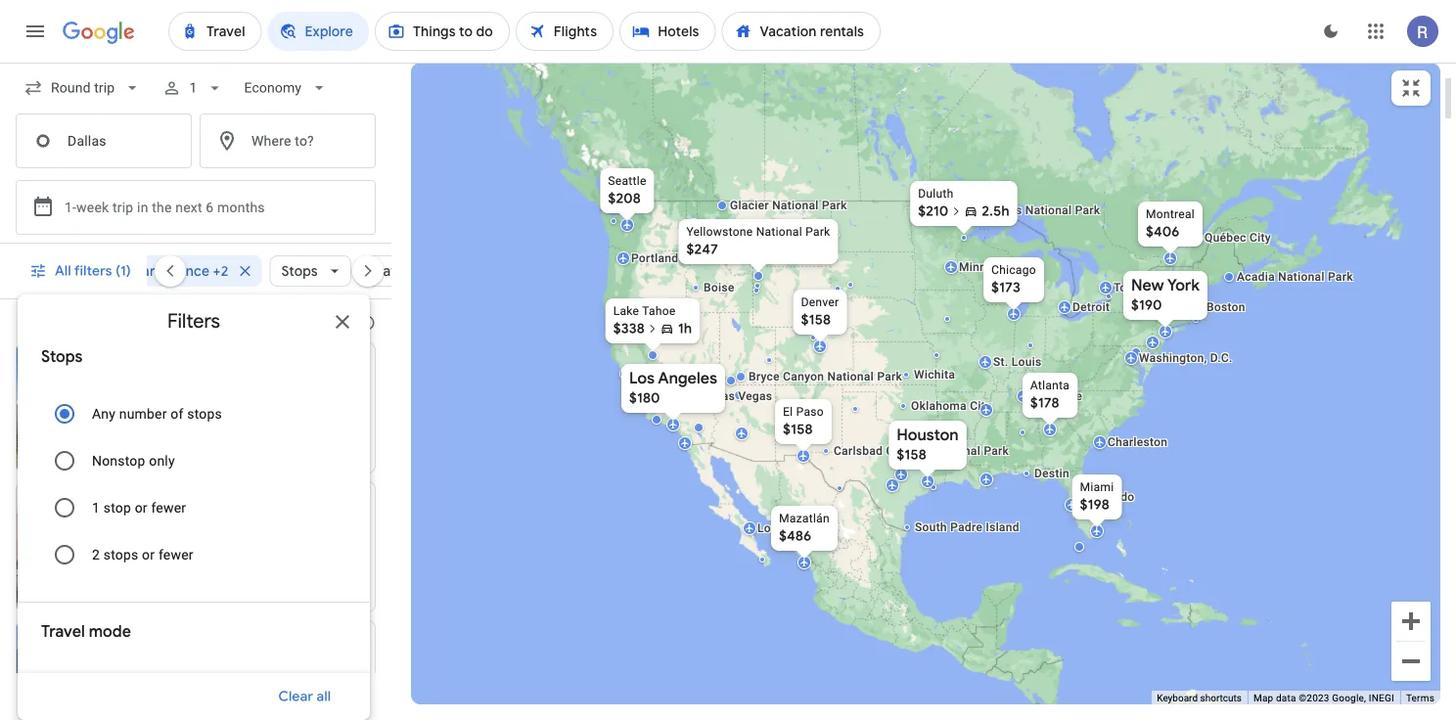 Task type: describe. For each thing, give the bounding box(es) containing it.
247 US dollars text field
[[687, 241, 718, 258]]

park for yellowstone national park $247
[[806, 225, 831, 239]]

mode inside "popup button"
[[413, 262, 450, 280]]

toronto
[[1114, 281, 1156, 295]]

québec
[[1205, 231, 1247, 245]]

results
[[314, 316, 351, 330]]

park down oklahoma city
[[984, 444, 1009, 458]]

dec 14 – 20 1 hr 5 min
[[163, 658, 315, 694]]

$158 inside the el paso $158
[[783, 421, 813, 438]]

montreal $406
[[1146, 208, 1195, 241]]

inegi
[[1369, 693, 1395, 704]]

las
[[715, 390, 735, 403]]

or for stop
[[135, 500, 148, 516]]

all for all
[[84, 677, 100, 693]]

1h
[[678, 320, 692, 338]]

stops button
[[270, 248, 351, 295]]

1 vertical spatial $180
[[328, 582, 359, 600]]

wichita
[[914, 368, 956, 382]]

486 US dollars text field
[[779, 528, 812, 545]]

1 vertical spatial travel mode
[[41, 622, 131, 642]]

filters form
[[0, 63, 392, 244]]

oklahoma
[[911, 399, 967, 413]]

close dialog image
[[331, 310, 354, 334]]

all for all filters (1)
[[55, 262, 71, 280]]

houston $158
[[897, 425, 959, 464]]

vegas
[[738, 390, 773, 403]]

park for acadia national park
[[1328, 270, 1353, 284]]

city for oklahoma city
[[970, 399, 992, 413]]

dec
[[163, 658, 187, 674]]

all filters (1)
[[55, 262, 131, 280]]

$486
[[779, 528, 812, 545]]

denver $158
[[801, 296, 839, 329]]

$190
[[1131, 297, 1162, 314]]

nonstop for united icon
[[187, 400, 240, 416]]

data
[[1276, 693, 1296, 704]]

acadia national park
[[1237, 270, 1353, 284]]

1 button
[[154, 65, 232, 112]]

duluth
[[918, 187, 954, 201]]

nashville
[[1032, 390, 1083, 403]]

atlanta
[[1031, 379, 1070, 392]]

338 US dollars text field
[[613, 320, 645, 338]]

national for voyageurs national park
[[1026, 204, 1072, 217]]

san
[[634, 367, 655, 381]]

©2023
[[1299, 693, 1330, 704]]

orlando
[[1091, 490, 1135, 504]]

seattle
[[608, 174, 647, 188]]

1 for 1 stop or fewer
[[92, 500, 100, 516]]

min
[[291, 678, 315, 694]]

208 US dollars text field
[[608, 190, 641, 208]]

change appearance image
[[1308, 8, 1355, 55]]

el
[[783, 405, 793, 419]]

0 vertical spatial stops
[[187, 406, 222, 422]]

detroit
[[1073, 300, 1110, 314]]

main menu image
[[23, 20, 47, 43]]

miami $198
[[1080, 481, 1114, 514]]

google,
[[1332, 693, 1367, 704]]

week
[[76, 199, 109, 215]]

acadia
[[1237, 270, 1275, 284]]

loading results progress bar
[[0, 63, 1456, 67]]

delta image
[[163, 539, 179, 555]]

keyboard shortcuts button
[[1157, 692, 1242, 705]]

about these results image
[[344, 300, 391, 346]]

all filters (1) button
[[18, 248, 147, 295]]

star alliance +2
[[129, 262, 229, 280]]

bryce canyon national park
[[749, 370, 903, 384]]

next image
[[345, 248, 392, 295]]

lake tahoe
[[613, 304, 676, 318]]

or for stops
[[142, 547, 155, 563]]

park for glacier national park
[[822, 199, 847, 212]]

san francisco
[[634, 367, 712, 381]]

st.
[[993, 355, 1009, 369]]

6
[[206, 199, 214, 215]]

glacier
[[730, 199, 769, 212]]

in
[[137, 199, 148, 215]]

$173
[[992, 279, 1021, 297]]

star
[[129, 262, 155, 280]]

$208
[[608, 190, 641, 208]]

$158 for houston
[[897, 446, 927, 464]]

filters
[[167, 308, 220, 333]]

stops option group
[[41, 391, 346, 578]]

hr
[[263, 678, 276, 694]]

198 US dollars text field
[[1080, 496, 1110, 514]]

seattle $208
[[608, 174, 647, 208]]

shortcuts
[[1200, 693, 1242, 704]]

padre
[[951, 521, 983, 534]]

178 US dollars text field
[[1031, 394, 1060, 412]]

previous image
[[147, 248, 194, 295]]

south padre island
[[915, 521, 1020, 534]]

terms
[[1406, 693, 1435, 704]]

number
[[119, 406, 167, 422]]

washington, d.c.
[[1139, 351, 1233, 365]]

$210
[[918, 203, 949, 220]]

trip
[[113, 199, 134, 215]]

chicago
[[992, 263, 1036, 277]]

boston
[[1207, 300, 1246, 314]]

destin
[[1035, 467, 1070, 481]]

stop
[[103, 500, 131, 516]]

180 US dollars text field
[[328, 582, 359, 600]]

new
[[1131, 276, 1164, 296]]

$178
[[1031, 394, 1060, 412]]

mazatlán
[[779, 512, 830, 526]]

0 horizontal spatial mode
[[89, 622, 131, 642]]

voyageurs national park
[[964, 204, 1101, 217]]

yellowstone national park $247
[[687, 225, 831, 258]]

view smaller map image
[[1400, 76, 1423, 100]]



Task type: vqa. For each thing, say whether or not it's contained in the screenshot.
SAVE VILLA VENTANAS TO COLLECTION icon
no



Task type: locate. For each thing, give the bounding box(es) containing it.
denver
[[801, 296, 839, 309]]

1 horizontal spatial all
[[84, 677, 100, 693]]

1 vertical spatial stops
[[41, 347, 83, 367]]

158 us dollars text field down denver on the top of the page
[[801, 311, 831, 329]]

oklahoma city
[[911, 399, 992, 413]]

1 vertical spatial 1
[[92, 500, 100, 516]]

or
[[135, 500, 148, 516], [142, 547, 155, 563]]

158 US dollars text field
[[801, 311, 831, 329], [897, 446, 927, 464]]

14 – 20
[[191, 658, 238, 674]]

nonstop
[[187, 400, 240, 416], [92, 453, 145, 469], [187, 539, 240, 555]]

0 vertical spatial travel mode
[[371, 262, 450, 280]]

0 vertical spatial $158
[[801, 311, 831, 329]]

1 vertical spatial $158
[[783, 421, 813, 438]]

1 horizontal spatial mode
[[413, 262, 450, 280]]

1 vertical spatial nonstop
[[92, 453, 145, 469]]

0 horizontal spatial $180
[[328, 582, 359, 600]]

0 horizontal spatial travel mode
[[41, 622, 131, 642]]

voyageurs
[[964, 204, 1022, 217]]

1-week trip in the next 6 months
[[65, 199, 265, 215]]

1 horizontal spatial 158 us dollars text field
[[897, 446, 927, 464]]

lake
[[613, 304, 639, 318]]

park for voyageurs national park
[[1075, 204, 1101, 217]]

158 us dollars text field for denver
[[801, 311, 831, 329]]

0 vertical spatial all
[[55, 262, 71, 280]]

national right acadia
[[1278, 270, 1325, 284]]

filters
[[74, 262, 112, 280]]

louis
[[1012, 355, 1042, 369]]

park left wichita
[[877, 370, 903, 384]]

1 horizontal spatial travel mode
[[371, 262, 450, 280]]

$247
[[687, 241, 718, 258]]

alliance
[[158, 262, 210, 280]]

clear all button
[[255, 673, 354, 720]]

2
[[92, 547, 100, 563]]

None field
[[16, 70, 150, 106], [236, 70, 337, 106], [16, 70, 150, 106], [236, 70, 337, 106]]

1 horizontal spatial stops
[[281, 262, 318, 280]]

$158 inside the denver $158
[[801, 311, 831, 329]]

terms link
[[1406, 693, 1435, 704]]

el paso $158
[[783, 405, 824, 438]]

spokane
[[690, 217, 738, 231]]

los for los angeles $180
[[629, 369, 655, 389]]

boise
[[704, 281, 735, 295]]

national inside yellowstone national park $247
[[756, 225, 803, 239]]

0 horizontal spatial city
[[970, 399, 992, 413]]

1
[[189, 80, 197, 96], [92, 500, 100, 516], [252, 678, 260, 694]]

stops down 'all filters (1)' button
[[41, 347, 83, 367]]

158 US dollars text field
[[783, 421, 813, 438]]

portland
[[631, 252, 679, 265]]

park up bozeman
[[806, 225, 831, 239]]

fewer down 'los angeles'
[[158, 547, 193, 563]]

5
[[280, 678, 288, 694]]

1 stop or fewer
[[92, 500, 186, 516]]

0 vertical spatial stops
[[281, 262, 318, 280]]

406 US dollars text field
[[1146, 223, 1180, 241]]

about
[[245, 316, 277, 330]]

1 vertical spatial mode
[[89, 622, 131, 642]]

map region
[[236, 0, 1456, 720]]

park right acadia
[[1328, 270, 1353, 284]]

1 vertical spatial stops
[[103, 547, 138, 563]]

national for acadia national park
[[1278, 270, 1325, 284]]

1 vertical spatial angeles
[[192, 498, 252, 518]]

los
[[629, 369, 655, 389], [163, 498, 189, 518]]

$180 inside los angeles $180
[[629, 390, 660, 407]]

atlanta $178
[[1031, 379, 1070, 412]]

Where to? text field
[[200, 114, 376, 168]]

months
[[217, 199, 265, 215]]

or right stop
[[135, 500, 148, 516]]

park inside yellowstone national park $247
[[806, 225, 831, 239]]

all
[[55, 262, 71, 280], [84, 677, 100, 693]]

$198
[[1080, 496, 1110, 514]]

210 US dollars text field
[[918, 203, 949, 220]]

1 inside dec 14 – 20 1 hr 5 min
[[252, 678, 260, 694]]

mode down 2 at the bottom left of page
[[89, 622, 131, 642]]

all inside button
[[55, 262, 71, 280]]

2 hours 30 minutes text field
[[982, 203, 1010, 220]]

stops
[[281, 262, 318, 280], [41, 347, 83, 367]]

$158 down el
[[783, 421, 813, 438]]

$158 for denver
[[801, 311, 831, 329]]

158 us dollars text field down houston
[[897, 446, 927, 464]]

1 horizontal spatial travel
[[371, 262, 410, 280]]

island
[[986, 521, 1020, 534]]

loreto
[[758, 522, 793, 535]]

city
[[1250, 231, 1271, 245], [970, 399, 992, 413]]

angeles for los angeles
[[192, 498, 252, 518]]

los up 180 us dollars text field
[[629, 369, 655, 389]]

1 vertical spatial city
[[970, 399, 992, 413]]

houston
[[897, 425, 959, 445]]

2 vertical spatial $158
[[897, 446, 927, 464]]

0 vertical spatial mode
[[413, 262, 450, 280]]

1 vertical spatial 158 us dollars text field
[[897, 446, 927, 464]]

0 vertical spatial $180
[[629, 390, 660, 407]]

miami
[[1080, 481, 1114, 494]]

0 horizontal spatial 158 us dollars text field
[[801, 311, 831, 329]]

stops right of
[[187, 406, 222, 422]]

1 horizontal spatial stops
[[187, 406, 222, 422]]

new york $190
[[1131, 276, 1200, 314]]

(1)
[[116, 262, 131, 280]]

clear all
[[278, 688, 331, 706]]

national up bozeman
[[756, 225, 803, 239]]

0 vertical spatial fewer
[[151, 500, 186, 516]]

keyboard
[[1157, 693, 1198, 704]]

2.5h
[[982, 203, 1010, 220]]

national down oklahoma city
[[934, 444, 981, 458]]

national for glacier national park
[[772, 199, 819, 212]]

south
[[915, 521, 947, 534]]

nonstop inside stops option group
[[92, 453, 145, 469]]

fewer for 1 stop or fewer
[[151, 500, 186, 516]]

0 horizontal spatial all
[[55, 262, 71, 280]]

angeles right '1 stop or fewer'
[[192, 498, 252, 518]]

1 hour text field
[[678, 320, 692, 338]]

stops up about these results
[[281, 262, 318, 280]]

city right oklahoma
[[970, 399, 992, 413]]

1 vertical spatial all
[[84, 677, 100, 693]]

los for los angeles
[[163, 498, 189, 518]]

0 horizontal spatial los
[[163, 498, 189, 518]]

1 vertical spatial los
[[163, 498, 189, 518]]

fewer up delta icon
[[151, 500, 186, 516]]

travel mode up 'about these results' image
[[371, 262, 450, 280]]

city for québec city
[[1250, 231, 1271, 245]]

0 vertical spatial 158 us dollars text field
[[801, 311, 831, 329]]

2 vertical spatial nonstop
[[187, 539, 240, 555]]

nonstop only
[[92, 453, 175, 469]]

0 horizontal spatial stops
[[103, 547, 138, 563]]

national
[[772, 199, 819, 212], [1026, 204, 1072, 217], [756, 225, 803, 239], [1278, 270, 1325, 284], [828, 370, 874, 384], [934, 444, 981, 458]]

2 stops or fewer
[[92, 547, 193, 563]]

park left montreal
[[1075, 204, 1101, 217]]

national for yellowstone national park $247
[[756, 225, 803, 239]]

the
[[152, 199, 172, 215]]

1 horizontal spatial los
[[629, 369, 655, 389]]

1 inside popup button
[[189, 80, 197, 96]]

map
[[1254, 693, 1274, 704]]

las vegas
[[715, 390, 773, 403]]

0 horizontal spatial 1
[[92, 500, 100, 516]]

$158 down denver on the top of the page
[[801, 311, 831, 329]]

angeles for los angeles $180
[[658, 369, 717, 389]]

charleston
[[1108, 436, 1168, 449]]

national right 2 hours 30 minutes text box
[[1026, 204, 1072, 217]]

washington,
[[1139, 351, 1207, 365]]

los inside los angeles $180
[[629, 369, 655, 389]]

bozeman
[[761, 249, 813, 262]]

caverns
[[886, 444, 931, 458]]

1-
[[65, 199, 76, 215]]

1 vertical spatial travel
[[41, 622, 85, 642]]

158 us dollars text field for houston
[[897, 446, 927, 464]]

0 horizontal spatial stops
[[41, 347, 83, 367]]

st. louis
[[993, 355, 1042, 369]]

city right québec
[[1250, 231, 1271, 245]]

keyboard shortcuts
[[1157, 693, 1242, 704]]

or left delta icon
[[142, 547, 155, 563]]

0 horizontal spatial angeles
[[192, 498, 252, 518]]

1 horizontal spatial angeles
[[658, 369, 717, 389]]

travel mode down 2 at the bottom left of page
[[41, 622, 131, 642]]

0 vertical spatial city
[[1250, 231, 1271, 245]]

1 horizontal spatial $180
[[629, 390, 660, 407]]

angeles inside los angeles $180
[[658, 369, 717, 389]]

all
[[316, 688, 331, 706]]

fewer for 2 stops or fewer
[[158, 547, 193, 563]]

None text field
[[16, 114, 192, 168]]

national right glacier
[[772, 199, 819, 212]]

173 US dollars text field
[[992, 279, 1021, 297]]

$158 inside houston $158
[[897, 446, 927, 464]]

2 vertical spatial 1
[[252, 678, 260, 694]]

québec city
[[1205, 231, 1271, 245]]

travel mode button
[[359, 255, 484, 287]]

yellowstone
[[687, 225, 753, 239]]

national right the canyon
[[828, 370, 874, 384]]

travel mode
[[371, 262, 450, 280], [41, 622, 131, 642]]

nonstop for delta icon
[[187, 539, 240, 555]]

clear
[[278, 688, 313, 706]]

190 US dollars text field
[[1131, 297, 1162, 314]]

bryce
[[749, 370, 780, 384]]

nonstop left the only
[[92, 453, 145, 469]]

0 vertical spatial or
[[135, 500, 148, 516]]

united image
[[163, 400, 179, 416]]

1 horizontal spatial 1
[[189, 80, 197, 96]]

0 horizontal spatial travel
[[41, 622, 85, 642]]

1 inside stops option group
[[92, 500, 100, 516]]

180 US dollars text field
[[629, 390, 660, 407]]

park
[[822, 199, 847, 212], [1075, 204, 1101, 217], [806, 225, 831, 239], [1328, 270, 1353, 284], [877, 370, 903, 384], [984, 444, 1009, 458]]

angeles
[[658, 369, 717, 389], [192, 498, 252, 518]]

0 vertical spatial 1
[[189, 80, 197, 96]]

los up delta icon
[[163, 498, 189, 518]]

angeles up las
[[658, 369, 717, 389]]

$158 down houston
[[897, 446, 927, 464]]

1 vertical spatial or
[[142, 547, 155, 563]]

travel mode inside travel mode "popup button"
[[371, 262, 450, 280]]

fewer
[[151, 500, 186, 516], [158, 547, 193, 563]]

1 vertical spatial fewer
[[158, 547, 193, 563]]

nonstop down 'los angeles'
[[187, 539, 240, 555]]

d.c.
[[1211, 351, 1233, 365]]

0 vertical spatial nonstop
[[187, 400, 240, 416]]

1 for 1
[[189, 80, 197, 96]]

these
[[280, 316, 311, 330]]

chicago $173
[[992, 263, 1036, 297]]

mode right next image
[[413, 262, 450, 280]]

york
[[1167, 276, 1200, 296]]

map data ©2023 google, inegi
[[1254, 693, 1395, 704]]

travel
[[371, 262, 410, 280], [41, 622, 85, 642]]

$406
[[1146, 223, 1180, 241]]

stops inside popup button
[[281, 262, 318, 280]]

tahoe
[[642, 304, 676, 318]]

park up yellowstone national park $247
[[822, 199, 847, 212]]

stops right 2 at the bottom left of page
[[103, 547, 138, 563]]

nonstop right of
[[187, 400, 240, 416]]

2 horizontal spatial 1
[[252, 678, 260, 694]]

travel inside "popup button"
[[371, 262, 410, 280]]

0 vertical spatial los
[[629, 369, 655, 389]]

next
[[175, 199, 202, 215]]

0 vertical spatial angeles
[[658, 369, 717, 389]]

1 horizontal spatial city
[[1250, 231, 1271, 245]]

0 vertical spatial travel
[[371, 262, 410, 280]]



